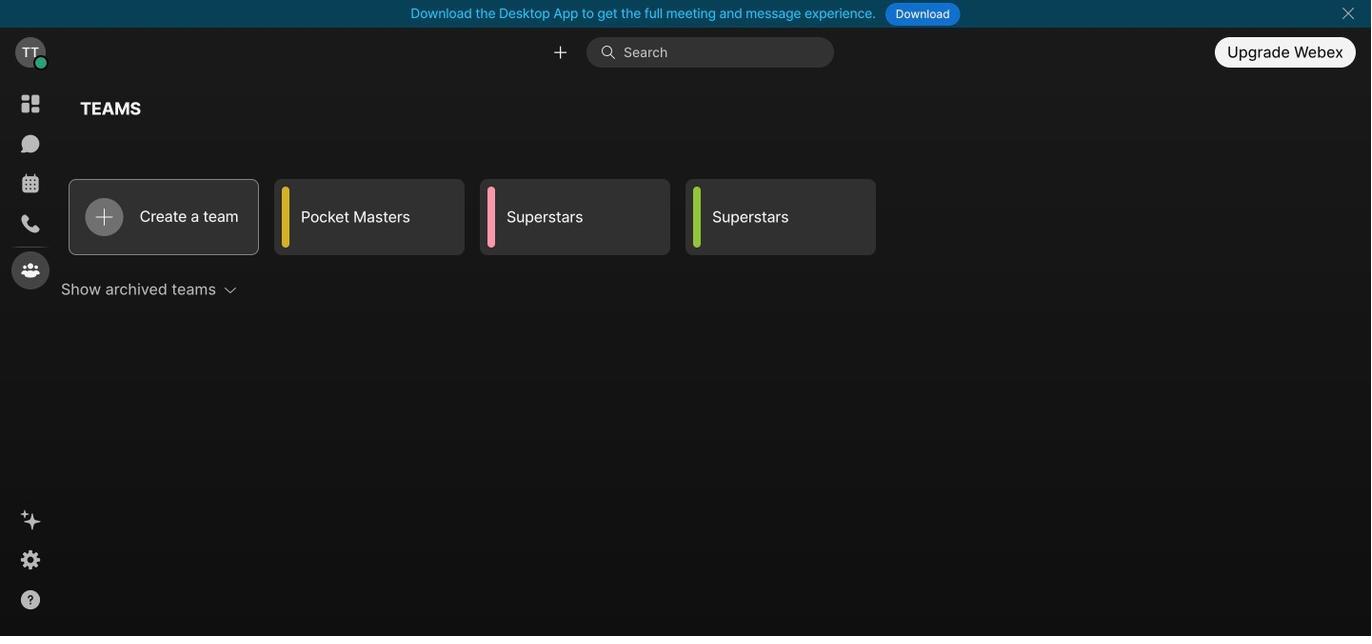 Task type: vqa. For each thing, say whether or not it's contained in the screenshot.
WHAT'S NEW Icon
yes



Task type: locate. For each thing, give the bounding box(es) containing it.
dashboard image
[[19, 92, 42, 115]]

help image
[[19, 588, 42, 611]]

navigation
[[0, 77, 61, 636]]

wrapper image right connect people "image"
[[601, 45, 624, 60]]

teams, has no new notifications image
[[19, 259, 42, 282]]

webex tab list
[[11, 85, 50, 289]]

messaging, has no new notifications image
[[19, 132, 42, 155]]

calls image
[[19, 212, 42, 235]]

what's new image
[[19, 508, 42, 531]]

teams list list
[[61, 171, 1341, 263]]

wrapper image
[[601, 45, 624, 60], [34, 56, 48, 70]]

wrapper image up 'dashboard' icon
[[34, 56, 48, 70]]



Task type: describe. For each thing, give the bounding box(es) containing it.
meetings image
[[19, 172, 42, 195]]

connect people image
[[551, 43, 570, 62]]

0 horizontal spatial wrapper image
[[34, 56, 48, 70]]

1 horizontal spatial wrapper image
[[601, 45, 624, 60]]

settings image
[[19, 548, 42, 571]]

cancel_16 image
[[1341, 6, 1356, 21]]

create new team image
[[96, 208, 113, 226]]

show archived teams image
[[224, 283, 237, 296]]



